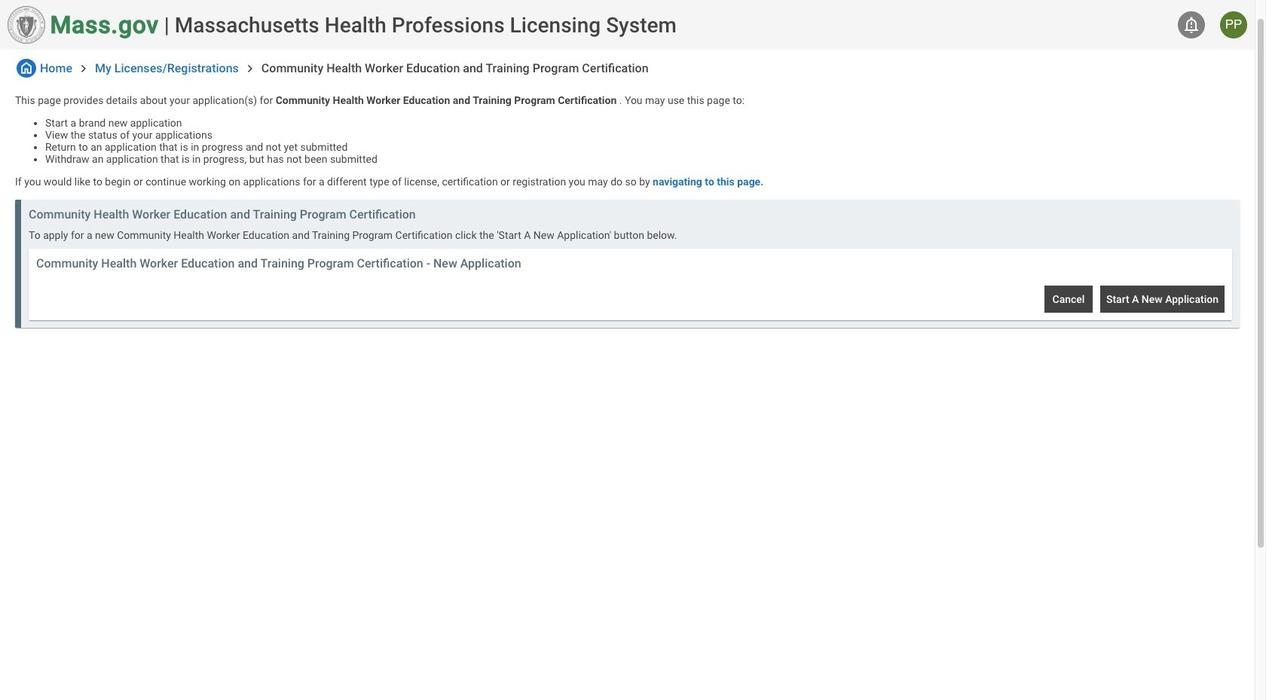 Task type: locate. For each thing, give the bounding box(es) containing it.
massachusetts state seal image
[[8, 6, 45, 44]]

heading
[[175, 12, 677, 37]]

0 horizontal spatial no color image
[[76, 61, 91, 76]]

no color image
[[1183, 16, 1201, 34], [76, 61, 91, 76], [243, 61, 258, 76]]

no color image
[[17, 59, 36, 78]]



Task type: describe. For each thing, give the bounding box(es) containing it.
1 horizontal spatial no color image
[[243, 61, 258, 76]]

2 horizontal spatial no color image
[[1183, 16, 1201, 34]]



